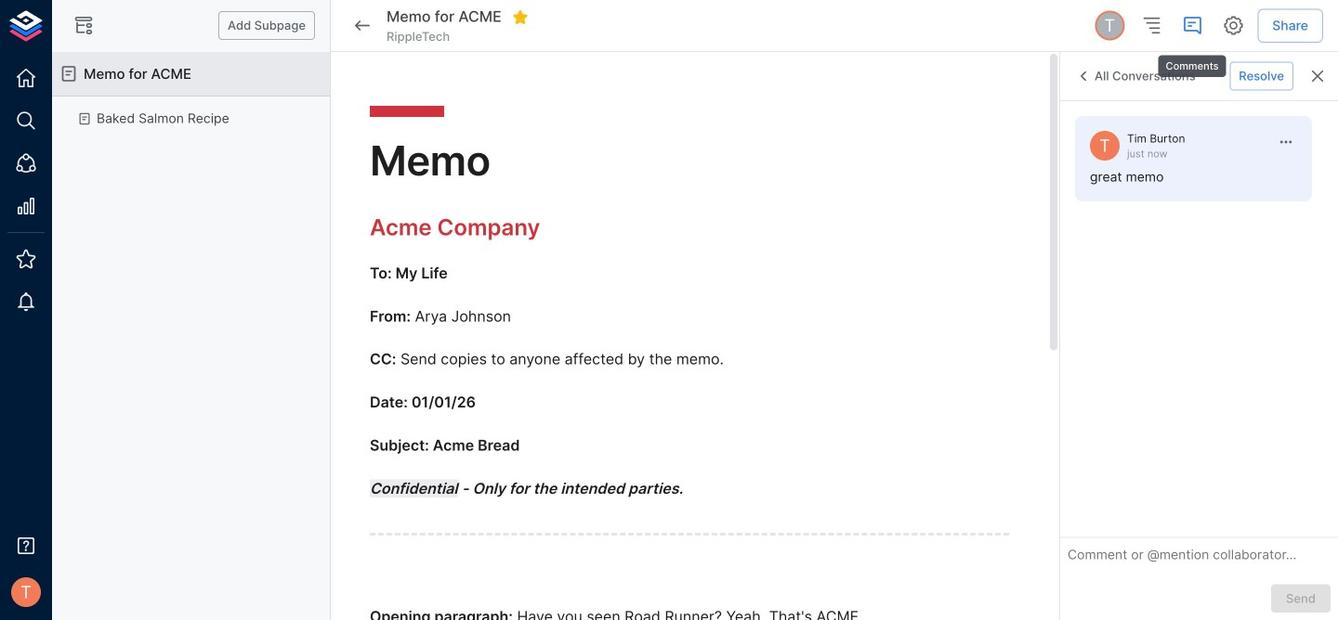 Task type: locate. For each thing, give the bounding box(es) containing it.
comments image
[[1181, 14, 1204, 37]]

go back image
[[351, 14, 374, 37]]

tooltip
[[1156, 42, 1228, 79]]

hide wiki image
[[72, 14, 95, 37]]



Task type: vqa. For each thing, say whether or not it's contained in the screenshot.
Comment or @mention collaborator... text field
yes



Task type: describe. For each thing, give the bounding box(es) containing it.
settings image
[[1222, 14, 1245, 37]]

table of contents image
[[1140, 14, 1163, 37]]

Comment or @mention collaborator... text field
[[1068, 546, 1331, 570]]

remove favorite image
[[512, 9, 529, 25]]



